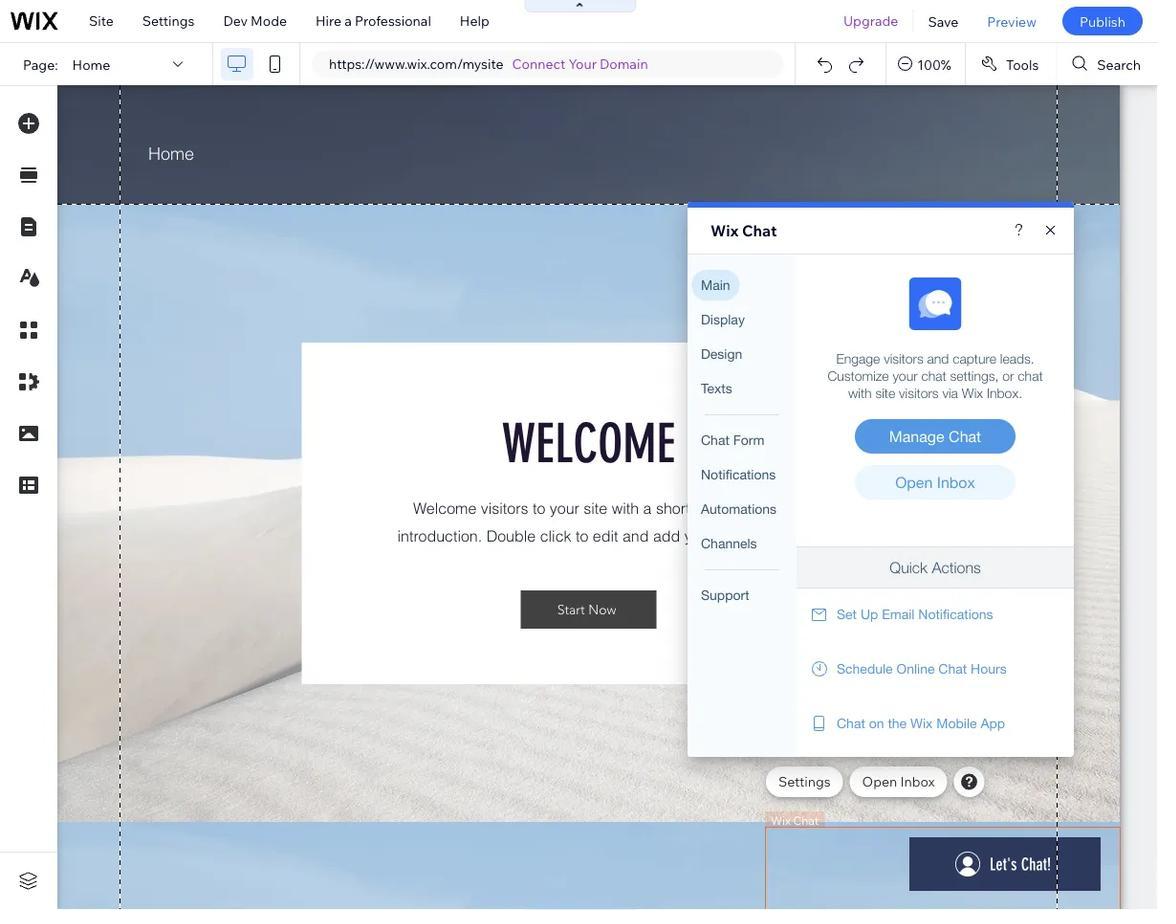Task type: vqa. For each thing, say whether or not it's contained in the screenshot.
the topmost SECTION:
no



Task type: describe. For each thing, give the bounding box(es) containing it.
mode
[[251, 12, 287, 29]]

tools button
[[966, 43, 1057, 85]]

0 horizontal spatial settings
[[142, 12, 195, 29]]

100% button
[[887, 43, 965, 85]]

search
[[1098, 56, 1142, 72]]

save button
[[914, 0, 973, 42]]

preview button
[[973, 0, 1052, 42]]

hire
[[316, 12, 342, 29]]

connect
[[512, 56, 566, 72]]

elements
[[574, 146, 633, 163]]

start designing your header: add elements
[[500, 126, 678, 163]]

tools
[[1007, 56, 1040, 72]]

a
[[345, 12, 352, 29]]

add
[[545, 146, 571, 163]]

chat
[[742, 221, 777, 240]]

dev mode
[[223, 12, 287, 29]]

preview
[[988, 13, 1037, 29]]

domain
[[600, 56, 648, 72]]

dev
[[223, 12, 248, 29]]

your
[[569, 56, 597, 72]]

open
[[863, 773, 898, 790]]

help
[[460, 12, 490, 29]]

wix
[[711, 221, 739, 240]]

search button
[[1058, 43, 1159, 85]]

professional
[[355, 12, 431, 29]]

1 vertical spatial settings
[[779, 773, 831, 790]]

save
[[929, 13, 959, 29]]



Task type: locate. For each thing, give the bounding box(es) containing it.
hire a professional
[[316, 12, 431, 29]]

designing
[[534, 126, 596, 143]]

your
[[599, 126, 627, 143]]

add elements button
[[545, 146, 633, 164]]

inbox
[[901, 773, 935, 790]]

settings left dev
[[142, 12, 195, 29]]

site
[[89, 12, 114, 29]]

wix chat
[[711, 221, 777, 240]]

https://www.wix.com/mysite connect your domain
[[329, 56, 648, 72]]

100%
[[918, 56, 952, 72]]

publish button
[[1063, 7, 1144, 35]]

header
[[1063, 89, 1109, 106]]

open inbox
[[863, 773, 935, 790]]

settings
[[142, 12, 195, 29], [779, 773, 831, 790]]

publish
[[1080, 13, 1126, 29]]

home
[[72, 56, 110, 72]]

0 vertical spatial settings
[[142, 12, 195, 29]]

header:
[[630, 126, 678, 143]]

start
[[500, 126, 531, 143]]

1 horizontal spatial settings
[[779, 773, 831, 790]]

settings left open
[[779, 773, 831, 790]]

https://www.wix.com/mysite
[[329, 56, 504, 72]]

upgrade
[[844, 12, 899, 29]]



